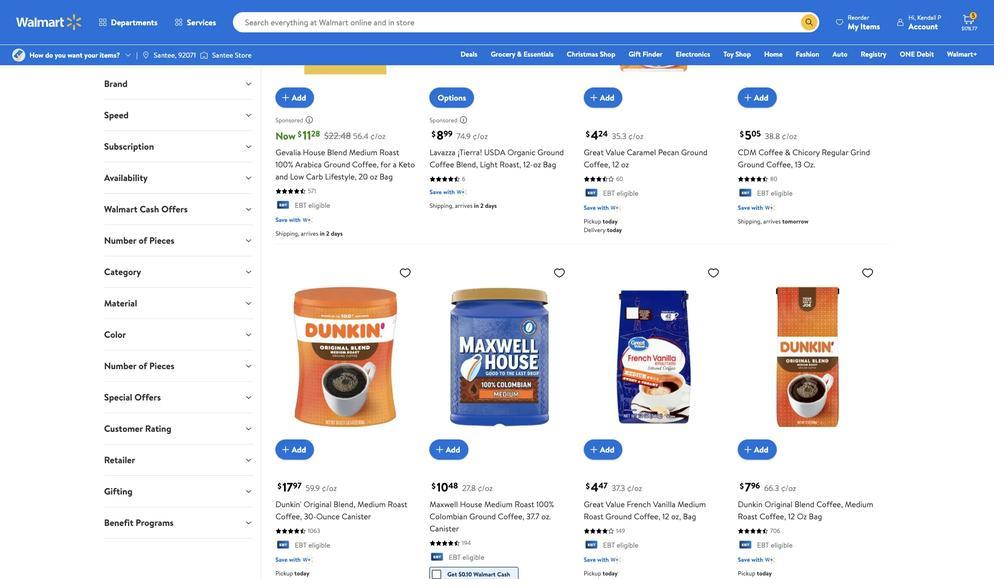 Task type: describe. For each thing, give the bounding box(es) containing it.
brand tab
[[96, 68, 261, 99]]

canister inside $ 10 48 27.8 ¢/oz maxwell house medium roast 100% colombian ground coffee, 37.7 oz. canister
[[430, 524, 459, 535]]

store
[[235, 50, 252, 60]]

value for $ 4 24 35.3 ¢/oz great value caramel pecan ground coffee, 12 oz
[[606, 147, 625, 158]]

24
[[598, 128, 608, 140]]

ebt eligible down 194
[[449, 553, 484, 563]]

Walmart Site-Wide search field
[[233, 12, 819, 32]]

save for 47
[[584, 556, 596, 565]]

color tab
[[96, 320, 261, 350]]

$ 17 97 59.9 ¢/oz dunkin' original blend, medium roast coffee, 30-ounce canister
[[275, 479, 408, 523]]

eligible for 97
[[308, 541, 330, 551]]

add button up 48
[[430, 440, 468, 460]]

walmart plus image for 5
[[765, 203, 775, 213]]

ground inside $ 4 47 37.3 ¢/oz great value french vanilla medium roast ground coffee, 12 oz, bag
[[605, 511, 632, 523]]

special
[[104, 391, 132, 404]]

eligible for 05
[[771, 188, 793, 199]]

reorder my items
[[848, 13, 880, 32]]

149
[[616, 527, 625, 536]]

price tab
[[96, 37, 261, 68]]

walmart cash offers tab
[[96, 194, 261, 225]]

coffee, inside $ 4 24 35.3 ¢/oz great value caramel pecan ground coffee, 12 oz
[[584, 159, 610, 170]]

with for 47
[[597, 556, 609, 565]]

walmart plus image for 11
[[303, 215, 313, 226]]

material tab
[[96, 288, 261, 319]]

essentials
[[524, 49, 554, 59]]

pickup today for 4
[[584, 570, 618, 578]]

medium inside the $ 7 96 66.3 ¢/oz dunkin original blend coffee, medium roast coffee, 12 oz bag
[[845, 499, 873, 510]]

shop for christmas shop
[[600, 49, 615, 59]]

bag inside the $ 8 99 74.9 ¢/oz lavazza ¡tierra! usda organic ground coffee blend, light roast, 12-oz bag
[[543, 159, 556, 170]]

departments
[[111, 17, 158, 28]]

1063
[[308, 527, 320, 536]]

auto
[[833, 49, 848, 59]]

tomorrow
[[782, 217, 808, 226]]

74.9
[[457, 131, 471, 142]]

with for 97
[[289, 556, 301, 565]]

& inside the $ 5 05 38.8 ¢/oz cdm coffee & chicory regular grind ground coffee, 13 oz.
[[785, 147, 790, 158]]

add to cart image for 10
[[434, 444, 446, 456]]

56.4
[[353, 131, 369, 142]]

pickup today for 17
[[275, 570, 309, 578]]

shop for toy shop
[[735, 49, 751, 59]]

registry
[[861, 49, 887, 59]]

one debit link
[[895, 49, 939, 60]]

sponsored for $
[[275, 116, 303, 124]]

2 number of pieces button from the top
[[96, 351, 261, 382]]

48
[[448, 481, 458, 492]]

material button
[[96, 288, 261, 319]]

oz,
[[671, 511, 681, 523]]

vanilla
[[653, 499, 676, 510]]

deals link
[[456, 49, 482, 60]]

today right delivery
[[607, 226, 622, 235]]

santee store
[[212, 50, 252, 60]]

great value caramel pecan ground coffee, 12 oz image
[[584, 0, 724, 100]]

speed
[[104, 109, 129, 122]]

ground inside the $ 8 99 74.9 ¢/oz lavazza ¡tierra! usda organic ground coffee blend, light roast, 12-oz bag
[[537, 147, 564, 158]]

walmart+ link
[[943, 49, 982, 60]]

availability
[[104, 172, 148, 184]]

price
[[104, 46, 124, 59]]

1 horizontal spatial shipping,
[[430, 202, 454, 210]]

dunkin' original blend, medium roast coffee, 30-ounce canister image
[[275, 263, 415, 452]]

search icon image
[[805, 18, 813, 26]]

80
[[770, 175, 777, 183]]

items
[[860, 21, 880, 32]]

save with for 47
[[584, 556, 609, 565]]

walmart cash offers
[[104, 203, 188, 216]]

shipping, arrives tomorrow
[[738, 217, 808, 226]]

french
[[627, 499, 651, 510]]

ad disclaimer and feedback for ingridsponsoredproducts image for 99
[[459, 116, 468, 124]]

12 inside $ 4 47 37.3 ¢/oz great value french vanilla medium roast ground coffee, 12 oz, bag
[[662, 511, 669, 523]]

$ for $ 4 24 35.3 ¢/oz great value caramel pecan ground coffee, 12 oz
[[586, 129, 590, 140]]

material
[[104, 297, 137, 310]]

roast inside $ 10 48 27.8 ¢/oz maxwell house medium roast 100% colombian ground coffee, 37.7 oz. canister
[[515, 499, 534, 510]]

christmas shop
[[567, 49, 615, 59]]

add to cart image for $ 17 97 59.9 ¢/oz dunkin' original blend, medium roast coffee, 30-ounce canister
[[279, 444, 292, 456]]

account
[[908, 21, 938, 32]]

eligible for 96
[[771, 541, 793, 551]]

8
[[437, 127, 444, 144]]

30-
[[304, 511, 316, 523]]

ebt image for 17
[[275, 542, 291, 552]]

blend, inside the $ 8 99 74.9 ¢/oz lavazza ¡tierra! usda organic ground coffee blend, light roast, 12-oz bag
[[456, 159, 478, 170]]

home link
[[760, 49, 787, 60]]

¡tierra!
[[457, 147, 482, 158]]

2 number of pieces from the top
[[104, 360, 174, 373]]

cdm
[[738, 147, 757, 158]]

add to favorites list, dunkin original blend coffee, medium roast coffee, 12 oz bag image
[[862, 267, 874, 280]]

coffee, inside the $ 5 05 38.8 ¢/oz cdm coffee & chicory regular grind ground coffee, 13 oz.
[[766, 159, 793, 170]]

add to cart image for 7
[[742, 444, 754, 456]]

add to favorites list, dunkin' original blend, medium roast coffee, 30-ounce canister image
[[399, 267, 411, 280]]

20
[[359, 171, 368, 182]]

retailer tab
[[96, 445, 261, 476]]

0 horizontal spatial 2
[[326, 230, 329, 238]]

santee,
[[154, 50, 177, 60]]

with for 24
[[597, 204, 609, 212]]

subscription button
[[96, 131, 261, 162]]

get
[[447, 571, 457, 580]]

4 for $ 4 47 37.3 ¢/oz great value french vanilla medium roast ground coffee, 12 oz, bag
[[591, 479, 598, 496]]

ground inside the $ 5 05 38.8 ¢/oz cdm coffee & chicory regular grind ground coffee, 13 oz.
[[738, 159, 764, 170]]

¢/oz for $ 5 05 38.8 ¢/oz cdm coffee & chicory regular grind ground coffee, 13 oz.
[[782, 131, 797, 142]]

grind
[[850, 147, 870, 158]]

grocery & essentials link
[[486, 49, 558, 60]]

grocery & essentials
[[491, 49, 554, 59]]

services
[[187, 17, 216, 28]]

eligible for 11
[[308, 201, 330, 211]]

santee, 92071
[[154, 50, 196, 60]]

gifting
[[104, 486, 132, 498]]

ebt for 47
[[603, 541, 615, 551]]

color
[[104, 329, 126, 341]]

great for $ 4 24 35.3 ¢/oz great value caramel pecan ground coffee, 12 oz
[[584, 147, 604, 158]]

coffee, inside $ 17 97 59.9 ¢/oz dunkin' original blend, medium roast coffee, 30-ounce canister
[[275, 511, 302, 523]]

toy shop
[[723, 49, 751, 59]]

0 horizontal spatial in
[[320, 230, 325, 238]]

shipping, for 05
[[738, 217, 762, 226]]

bag inside $ 4 47 37.3 ¢/oz great value french vanilla medium roast ground coffee, 12 oz, bag
[[683, 511, 696, 523]]

ebt eligible for 96
[[757, 541, 793, 551]]

walmart cash offers button
[[96, 194, 261, 225]]

5 inside "5 $178.77"
[[972, 11, 975, 20]]

hi, kendall p account
[[908, 13, 941, 32]]

$ 4 24 35.3 ¢/oz great value caramel pecan ground coffee, 12 oz
[[584, 127, 708, 170]]

programs
[[136, 517, 174, 530]]

chicory
[[792, 147, 820, 158]]

gifting tab
[[96, 477, 261, 507]]

coffee inside the $ 8 99 74.9 ¢/oz lavazza ¡tierra! usda organic ground coffee blend, light roast, 12-oz bag
[[430, 159, 454, 170]]

save with for 05
[[738, 204, 763, 212]]

colombian
[[430, 511, 467, 523]]

13
[[795, 159, 802, 170]]

add for $ 4 47 37.3 ¢/oz great value french vanilla medium roast ground coffee, 12 oz, bag
[[600, 445, 614, 456]]

for
[[380, 159, 391, 170]]

fashion
[[796, 49, 819, 59]]

category tab
[[96, 257, 261, 288]]

lavazza ¡tierra! usda organic ground coffee blend, light roast, 12-oz bag image
[[430, 0, 570, 100]]

blend inside the $ 7 96 66.3 ¢/oz dunkin original blend coffee, medium roast coffee, 12 oz bag
[[795, 499, 814, 510]]

1 number of pieces from the top
[[104, 234, 174, 247]]

speed tab
[[96, 100, 261, 131]]

roast inside $ 17 97 59.9 ¢/oz dunkin' original blend, medium roast coffee, 30-ounce canister
[[388, 499, 408, 510]]

reorder
[[848, 13, 869, 22]]

walmart plus image for 17
[[303, 556, 313, 566]]

11
[[303, 127, 311, 144]]

ebt for 96
[[757, 541, 769, 551]]

5 inside the $ 5 05 38.8 ¢/oz cdm coffee & chicory regular grind ground coffee, 13 oz.
[[745, 127, 752, 144]]

coffee inside the $ 5 05 38.8 ¢/oz cdm coffee & chicory regular grind ground coffee, 13 oz.
[[758, 147, 783, 158]]

$ 7 96 66.3 ¢/oz dunkin original blend coffee, medium roast coffee, 12 oz bag
[[738, 479, 873, 523]]

ebt for 11
[[295, 201, 307, 211]]

194
[[462, 539, 471, 548]]

$ for $ 8 99 74.9 ¢/oz lavazza ¡tierra! usda organic ground coffee blend, light roast, 12-oz bag
[[432, 129, 436, 140]]

add to favorites list, maxwell house medium roast 100% colombian ground coffee, 37.7 oz. canister image
[[553, 267, 565, 280]]

1 vertical spatial days
[[331, 230, 343, 238]]

0 vertical spatial &
[[517, 49, 522, 59]]

0 vertical spatial in
[[474, 202, 479, 210]]

save with for 97
[[275, 556, 301, 565]]

benefit programs button
[[96, 508, 261, 539]]

add to cart image for $ 4 47 37.3 ¢/oz great value french vanilla medium roast ground coffee, 12 oz, bag
[[588, 444, 600, 456]]

$22.48
[[324, 130, 351, 142]]

fashion link
[[791, 49, 824, 60]]

add up 48
[[446, 445, 460, 456]]

of for 1st number of pieces tab from the bottom
[[139, 360, 147, 373]]

ebt eligible for 24
[[603, 188, 639, 199]]

number for 1st number of pieces tab from the bottom
[[104, 360, 136, 373]]

save for 05
[[738, 204, 750, 212]]

0 horizontal spatial add to cart image
[[279, 92, 292, 104]]

maxwell house medium roast 100% colombian ground coffee, 37.7 oz. canister image
[[430, 263, 570, 452]]

ebt for 97
[[295, 541, 307, 551]]

oz.
[[541, 511, 551, 523]]

eligible for 47
[[617, 541, 639, 551]]

kendall
[[917, 13, 936, 22]]

do
[[45, 50, 53, 60]]

roast inside the $ 7 96 66.3 ¢/oz dunkin original blend coffee, medium roast coffee, 12 oz bag
[[738, 511, 758, 523]]

debit
[[917, 49, 934, 59]]

add for $ 5 05 38.8 ¢/oz cdm coffee & chicory regular grind ground coffee, 13 oz.
[[754, 92, 769, 103]]

pecan
[[658, 147, 679, 158]]

¢/oz for $ 4 47 37.3 ¢/oz great value french vanilla medium roast ground coffee, 12 oz, bag
[[627, 483, 642, 494]]

 image for how do you want your items?
[[12, 49, 25, 62]]

organic
[[507, 147, 536, 158]]

$ for $ 5 05 38.8 ¢/oz cdm coffee & chicory regular grind ground coffee, 13 oz.
[[740, 129, 744, 140]]

benefit programs
[[104, 517, 174, 530]]

house inside $ 10 48 27.8 ¢/oz maxwell house medium roast 100% colombian ground coffee, 37.7 oz. canister
[[460, 499, 482, 510]]

light
[[480, 159, 498, 170]]

0 horizontal spatial shipping, arrives in 2 days
[[275, 230, 343, 238]]

pickup for 17
[[275, 570, 293, 578]]

$ for $ 17 97 59.9 ¢/oz dunkin' original blend, medium roast coffee, 30-ounce canister
[[277, 481, 281, 492]]

ebt for 24
[[603, 188, 615, 199]]

items?
[[100, 50, 120, 60]]

usda
[[484, 147, 505, 158]]

$ 4 47 37.3 ¢/oz great value french vanilla medium roast ground coffee, 12 oz, bag
[[584, 479, 706, 523]]

pickup today for 7
[[738, 570, 772, 578]]

Get $0.10 Walmart Cash checkbox
[[432, 571, 441, 580]]

ebt eligible for 05
[[757, 188, 793, 199]]

add button for $ 17 97 59.9 ¢/oz dunkin' original blend, medium roast coffee, 30-ounce canister
[[275, 440, 314, 460]]

walmart inside dropdown button
[[104, 203, 137, 216]]

add for $ 17 97 59.9 ¢/oz dunkin' original blend, medium roast coffee, 30-ounce canister
[[292, 445, 306, 456]]

toy
[[723, 49, 734, 59]]

pickup for 7
[[738, 570, 755, 578]]

save for 97
[[275, 556, 288, 565]]

5 $178.77
[[962, 11, 977, 32]]

gevalia house blend medium roast 100% arabica ground coffee, for a keto and low carb lifestyle, 20 oz bag image
[[275, 0, 415, 100]]



Task type: locate. For each thing, give the bounding box(es) containing it.
number of pieces
[[104, 234, 174, 247], [104, 360, 174, 373]]

& right grocery at the top
[[517, 49, 522, 59]]

0 vertical spatial blend,
[[456, 159, 478, 170]]

1 shop from the left
[[600, 49, 615, 59]]

2
[[480, 202, 484, 210], [326, 230, 329, 238]]

number of pieces tab down the color "tab"
[[96, 351, 261, 382]]

customer rating
[[104, 423, 171, 436]]

registry link
[[856, 49, 891, 60]]

2 horizontal spatial 12
[[788, 511, 795, 523]]

auto link
[[828, 49, 852, 60]]

ebt image for 5
[[738, 189, 753, 199]]

coffee down the lavazza
[[430, 159, 454, 170]]

1 horizontal spatial days
[[485, 202, 497, 210]]

0 vertical spatial canister
[[342, 511, 371, 523]]

ground down cdm
[[738, 159, 764, 170]]

add up the 11 at the left top of the page
[[292, 92, 306, 103]]

sponsored for 8
[[430, 116, 457, 124]]

eligible for 24
[[617, 188, 639, 199]]

lavazza
[[430, 147, 456, 158]]

96
[[751, 481, 760, 492]]

shipping, for 11
[[275, 230, 299, 238]]

2 horizontal spatial ebt image
[[738, 189, 753, 199]]

blend inside now $ 11 28 $22.48 56.4 ¢/oz gevalia house blend medium roast 100% arabica ground coffee, for a keto and low carb lifestyle, 20 oz bag
[[327, 147, 347, 158]]

10
[[437, 479, 448, 496]]

oz right 20 on the top
[[370, 171, 378, 182]]

departments button
[[90, 10, 166, 34]]

today down 149
[[603, 570, 618, 578]]

shop right christmas
[[600, 49, 615, 59]]

special offers button
[[96, 382, 261, 413]]

ebt image for 7
[[738, 542, 753, 552]]

1 vertical spatial 2
[[326, 230, 329, 238]]

original for 7
[[765, 499, 793, 510]]

$ inside the $ 8 99 74.9 ¢/oz lavazza ¡tierra! usda organic ground coffee blend, light roast, 12-oz bag
[[432, 129, 436, 140]]

ebt image for 4
[[584, 542, 599, 552]]

walmart
[[104, 203, 137, 216], [473, 571, 496, 580]]

& left chicory
[[785, 147, 790, 158]]

walmart plus image down "6"
[[457, 187, 467, 198]]

today down the 706
[[757, 570, 772, 578]]

 image
[[142, 51, 150, 59]]

12 up 60
[[612, 159, 619, 170]]

number of pieces up special offers
[[104, 360, 174, 373]]

0 vertical spatial 4
[[591, 127, 598, 144]]

home
[[764, 49, 783, 59]]

walmart plus image down 149
[[611, 556, 621, 566]]

1 vertical spatial number of pieces tab
[[96, 351, 261, 382]]

ground up 194
[[469, 511, 496, 523]]

value inside $ 4 24 35.3 ¢/oz great value caramel pecan ground coffee, 12 oz
[[606, 147, 625, 158]]

and
[[275, 171, 288, 182]]

1 horizontal spatial arrives
[[455, 202, 473, 210]]

 image
[[12, 49, 25, 62], [200, 50, 208, 60]]

0 horizontal spatial 12
[[612, 159, 619, 170]]

0 horizontal spatial arrives
[[301, 230, 318, 238]]

2 horizontal spatial shipping,
[[738, 217, 762, 226]]

1 vertical spatial 4
[[591, 479, 598, 496]]

pickup today
[[275, 570, 309, 578], [584, 570, 618, 578], [738, 570, 772, 578]]

number of pieces tab
[[96, 225, 261, 256], [96, 351, 261, 382]]

$ inside $ 4 24 35.3 ¢/oz great value caramel pecan ground coffee, 12 oz
[[586, 129, 590, 140]]

¢/oz right 66.3
[[781, 483, 796, 494]]

blend, down ¡tierra!
[[456, 159, 478, 170]]

save with for 96
[[738, 556, 763, 565]]

$ 10 48 27.8 ¢/oz maxwell house medium roast 100% colombian ground coffee, 37.7 oz. canister
[[430, 479, 554, 535]]

with for 96
[[752, 556, 763, 565]]

¢/oz inside $ 4 47 37.3 ¢/oz great value french vanilla medium roast ground coffee, 12 oz, bag
[[627, 483, 642, 494]]

add button for $ 4 47 37.3 ¢/oz great value french vanilla medium roast ground coffee, 12 oz, bag
[[584, 440, 623, 460]]

1 vertical spatial blend
[[795, 499, 814, 510]]

2 sponsored from the left
[[430, 116, 457, 124]]

add button up 47
[[584, 440, 623, 460]]

number up special in the bottom of the page
[[104, 360, 136, 373]]

¢/oz right 56.4 on the left top
[[370, 131, 386, 142]]

ebt eligible down 1063
[[295, 541, 330, 551]]

today for 7
[[757, 570, 772, 578]]

add to cart image
[[588, 92, 600, 104], [742, 92, 754, 104], [279, 444, 292, 456], [588, 444, 600, 456]]

ebt eligible down 149
[[603, 541, 639, 551]]

oz
[[533, 159, 541, 170], [621, 159, 629, 170], [370, 171, 378, 182]]

great inside $ 4 24 35.3 ¢/oz great value caramel pecan ground coffee, 12 oz
[[584, 147, 604, 158]]

1 vertical spatial offers
[[134, 391, 161, 404]]

0 vertical spatial number of pieces tab
[[96, 225, 261, 256]]

with for 05
[[752, 204, 763, 212]]

roast inside $ 4 47 37.3 ¢/oz great value french vanilla medium roast ground coffee, 12 oz, bag
[[584, 511, 604, 523]]

1 horizontal spatial  image
[[200, 50, 208, 60]]

subscription tab
[[96, 131, 261, 162]]

1 vertical spatial of
[[139, 360, 147, 373]]

0 vertical spatial house
[[303, 147, 325, 158]]

arrives down "6"
[[455, 202, 473, 210]]

1 number of pieces tab from the top
[[96, 225, 261, 256]]

great value french vanilla medium roast ground coffee, 12 oz, bag image
[[584, 263, 724, 452]]

pickup today delivery today
[[584, 217, 622, 235]]

ground inside $ 4 24 35.3 ¢/oz great value caramel pecan ground coffee, 12 oz
[[681, 147, 708, 158]]

benefit programs tab
[[96, 508, 261, 539]]

0 vertical spatial value
[[606, 147, 625, 158]]

1 vertical spatial number
[[104, 360, 136, 373]]

number for first number of pieces tab from the top
[[104, 234, 136, 247]]

add up 97
[[292, 445, 306, 456]]

category button
[[96, 257, 261, 288]]

of up special offers
[[139, 360, 147, 373]]

ebt
[[603, 188, 615, 199], [757, 188, 769, 199], [295, 201, 307, 211], [295, 541, 307, 551], [603, 541, 615, 551], [757, 541, 769, 551], [449, 553, 461, 563]]

ground inside now $ 11 28 $22.48 56.4 ¢/oz gevalia house blend medium roast 100% arabica ground coffee, for a keto and low carb lifestyle, 20 oz bag
[[324, 159, 350, 170]]

value down the 37.3
[[606, 499, 625, 510]]

ad disclaimer and feedback for ingridsponsoredproducts image
[[305, 116, 313, 124], [459, 116, 468, 124]]

add button up now
[[275, 88, 314, 108]]

4 for $ 4 24 35.3 ¢/oz great value caramel pecan ground coffee, 12 oz
[[591, 127, 598, 144]]

0 horizontal spatial ebt image
[[275, 542, 291, 552]]

2 pickup today from the left
[[584, 570, 618, 578]]

offers inside special offers dropdown button
[[134, 391, 161, 404]]

my
[[848, 21, 858, 32]]

$ left 05
[[740, 129, 744, 140]]

0 vertical spatial 5
[[972, 11, 975, 20]]

100% inside $ 10 48 27.8 ¢/oz maxwell house medium roast 100% colombian ground coffee, 37.7 oz. canister
[[536, 499, 554, 510]]

add to cart image for $ 4 24 35.3 ¢/oz great value caramel pecan ground coffee, 12 oz
[[588, 92, 600, 104]]

walmart image
[[16, 14, 82, 30]]

¢/oz inside the $ 8 99 74.9 ¢/oz lavazza ¡tierra! usda organic ground coffee blend, light roast, 12-oz bag
[[473, 131, 488, 142]]

cdm coffee & chicory regular grind ground coffee, 13 oz. image
[[738, 0, 878, 100]]

1 horizontal spatial shipping, arrives in 2 days
[[430, 202, 497, 210]]

oz inside the $ 8 99 74.9 ¢/oz lavazza ¡tierra! usda organic ground coffee blend, light roast, 12-oz bag
[[533, 159, 541, 170]]

2 pieces from the top
[[149, 360, 174, 373]]

shipping, arrives in 2 days down "6"
[[430, 202, 497, 210]]

1 horizontal spatial walmart
[[473, 571, 496, 580]]

oz inside now $ 11 28 $22.48 56.4 ¢/oz gevalia house blend medium roast 100% arabica ground coffee, for a keto and low carb lifestyle, 20 oz bag
[[370, 171, 378, 182]]

0 vertical spatial shipping, arrives in 2 days
[[430, 202, 497, 210]]

walmart plus image down '571'
[[303, 215, 313, 226]]

37.7
[[526, 511, 539, 523]]

0 horizontal spatial ad disclaimer and feedback for ingridsponsoredproducts image
[[305, 116, 313, 124]]

1 original from the left
[[304, 499, 332, 510]]

dunkin
[[738, 499, 763, 510]]

 image left 'how'
[[12, 49, 25, 62]]

pieces for first number of pieces tab from the top
[[149, 234, 174, 247]]

oz
[[797, 511, 807, 523]]

eligible down 1063
[[308, 541, 330, 551]]

offers down availability dropdown button
[[161, 203, 188, 216]]

special offers tab
[[96, 382, 261, 413]]

0 horizontal spatial blend
[[327, 147, 347, 158]]

$ inside the $ 5 05 38.8 ¢/oz cdm coffee & chicory regular grind ground coffee, 13 oz.
[[740, 129, 744, 140]]

dunkin'
[[275, 499, 302, 510]]

2 shop from the left
[[735, 49, 751, 59]]

roast inside now $ 11 28 $22.48 56.4 ¢/oz gevalia house blend medium roast 100% arabica ground coffee, for a keto and low carb lifestyle, 20 oz bag
[[379, 147, 399, 158]]

38.8
[[765, 131, 780, 142]]

ebt image for $
[[275, 201, 291, 211]]

with
[[443, 188, 455, 197], [597, 204, 609, 212], [752, 204, 763, 212], [289, 216, 301, 225], [289, 556, 301, 565], [597, 556, 609, 565], [752, 556, 763, 565]]

0 horizontal spatial &
[[517, 49, 522, 59]]

2 horizontal spatial pickup today
[[738, 570, 772, 578]]

sponsored
[[275, 116, 303, 124], [430, 116, 457, 124]]

1 vertical spatial shipping,
[[738, 217, 762, 226]]

2 horizontal spatial arrives
[[763, 217, 781, 226]]

add to cart image up 47
[[588, 444, 600, 456]]

1 horizontal spatial ebt image
[[584, 189, 599, 199]]

services button
[[166, 10, 225, 34]]

12 left oz
[[788, 511, 795, 523]]

gift finder
[[629, 49, 663, 59]]

1 vertical spatial number of pieces
[[104, 360, 174, 373]]

Search search field
[[233, 12, 819, 32]]

0 horizontal spatial pickup today
[[275, 570, 309, 578]]

pickup today down 1063
[[275, 570, 309, 578]]

0 horizontal spatial walmart
[[104, 203, 137, 216]]

number up category
[[104, 234, 136, 247]]

¢/oz inside $ 10 48 27.8 ¢/oz maxwell house medium roast 100% colombian ground coffee, 37.7 oz. canister
[[478, 483, 493, 494]]

ebt eligible for 11
[[295, 201, 330, 211]]

12 inside $ 4 24 35.3 ¢/oz great value caramel pecan ground coffee, 12 oz
[[612, 159, 619, 170]]

3 pickup today from the left
[[738, 570, 772, 578]]

1 horizontal spatial shop
[[735, 49, 751, 59]]

low
[[290, 171, 304, 182]]

1 horizontal spatial pickup today
[[584, 570, 618, 578]]

pickup today down 149
[[584, 570, 618, 578]]

color button
[[96, 320, 261, 350]]

gift
[[629, 49, 641, 59]]

0 vertical spatial arrives
[[455, 202, 473, 210]]

medium inside $ 4 47 37.3 ¢/oz great value french vanilla medium roast ground coffee, 12 oz, bag
[[678, 499, 706, 510]]

0 vertical spatial number of pieces
[[104, 234, 174, 247]]

walmart plus image up pickup today delivery today
[[611, 203, 621, 213]]

$ inside now $ 11 28 $22.48 56.4 ¢/oz gevalia house blend medium roast 100% arabica ground coffee, for a keto and low carb lifestyle, 20 oz bag
[[298, 129, 302, 140]]

great down 24 on the right
[[584, 147, 604, 158]]

 image right 92071
[[200, 50, 208, 60]]

lifestyle,
[[325, 171, 357, 182]]

today down 60
[[603, 217, 618, 226]]

electronics link
[[671, 49, 715, 60]]

100% up "and"
[[275, 159, 293, 170]]

santee
[[212, 50, 233, 60]]

arrives for 11
[[301, 230, 318, 238]]

add button for $ 7 96 66.3 ¢/oz dunkin original blend coffee, medium roast coffee, 12 oz bag
[[738, 440, 777, 460]]

1 vertical spatial coffee
[[430, 159, 454, 170]]

1 horizontal spatial sponsored
[[430, 116, 457, 124]]

walmart plus image
[[611, 203, 621, 213], [303, 215, 313, 226]]

2 original from the left
[[765, 499, 793, 510]]

bag right 12-
[[543, 159, 556, 170]]

medium inside $ 17 97 59.9 ¢/oz dunkin' original blend, medium roast coffee, 30-ounce canister
[[357, 499, 386, 510]]

add button up 05
[[738, 88, 777, 108]]

sponsored up 99
[[430, 116, 457, 124]]

great
[[584, 147, 604, 158], [584, 499, 604, 510]]

1 horizontal spatial add to cart image
[[434, 444, 446, 456]]

brand
[[104, 77, 128, 90]]

ebt eligible for 97
[[295, 541, 330, 551]]

add up 05
[[754, 92, 769, 103]]

one
[[900, 49, 915, 59]]

¢/oz right 38.8
[[782, 131, 797, 142]]

$ inside $ 4 47 37.3 ¢/oz great value french vanilla medium roast ground coffee, 12 oz, bag
[[586, 481, 590, 492]]

ebt image down dunkin'
[[275, 542, 291, 552]]

1 horizontal spatial offers
[[161, 203, 188, 216]]

customer rating button
[[96, 414, 261, 445]]

0 vertical spatial great
[[584, 147, 604, 158]]

original inside the $ 7 96 66.3 ¢/oz dunkin original blend coffee, medium roast coffee, 12 oz bag
[[765, 499, 793, 510]]

¢/oz right 27.8
[[478, 483, 493, 494]]

walmart plus image for 24
[[611, 203, 621, 213]]

92071
[[178, 50, 196, 60]]

0 vertical spatial of
[[139, 234, 147, 247]]

how
[[29, 50, 43, 60]]

1 of from the top
[[139, 234, 147, 247]]

1 number of pieces button from the top
[[96, 225, 261, 256]]

¢/oz for $ 7 96 66.3 ¢/oz dunkin original blend coffee, medium roast coffee, 12 oz bag
[[781, 483, 796, 494]]

1 vertical spatial value
[[606, 499, 625, 510]]

customer rating tab
[[96, 414, 261, 445]]

oz down "organic" on the right of the page
[[533, 159, 541, 170]]

¢/oz inside now $ 11 28 $22.48 56.4 ¢/oz gevalia house blend medium roast 100% arabica ground coffee, for a keto and low carb lifestyle, 20 oz bag
[[370, 131, 386, 142]]

price button
[[96, 37, 261, 68]]

add button up 24 on the right
[[584, 88, 623, 108]]

add button
[[275, 88, 314, 108], [584, 88, 623, 108], [738, 88, 777, 108], [275, 440, 314, 460], [430, 440, 468, 460], [584, 440, 623, 460], [738, 440, 777, 460]]

ebt image
[[275, 201, 291, 211], [584, 542, 599, 552], [738, 542, 753, 552], [430, 554, 445, 564]]

pickup for 4
[[584, 570, 601, 578]]

1 vertical spatial walmart
[[473, 571, 496, 580]]

availability tab
[[96, 163, 261, 193]]

number
[[104, 234, 136, 247], [104, 360, 136, 373]]

 image for santee store
[[200, 50, 208, 60]]

1 horizontal spatial blend,
[[456, 159, 478, 170]]

original inside $ 17 97 59.9 ¢/oz dunkin' original blend, medium roast coffee, 30-ounce canister
[[304, 499, 332, 510]]

1 value from the top
[[606, 147, 625, 158]]

in
[[474, 202, 479, 210], [320, 230, 325, 238]]

1 horizontal spatial coffee
[[758, 147, 783, 158]]

2 value from the top
[[606, 499, 625, 510]]

1 vertical spatial number of pieces button
[[96, 351, 261, 382]]

1 horizontal spatial canister
[[430, 524, 459, 535]]

2 vertical spatial shipping,
[[275, 230, 299, 238]]

add for $ 7 96 66.3 ¢/oz dunkin original blend coffee, medium roast coffee, 12 oz bag
[[754, 445, 769, 456]]

1 horizontal spatial original
[[765, 499, 793, 510]]

save with
[[430, 188, 455, 197], [584, 204, 609, 212], [738, 204, 763, 212], [275, 216, 301, 225], [275, 556, 301, 565], [584, 556, 609, 565], [738, 556, 763, 565]]

get $0.10 walmart cash walmart plus, element
[[432, 570, 510, 580]]

speed button
[[96, 100, 261, 131]]

2 ad disclaimer and feedback for ingridsponsoredproducts image from the left
[[459, 116, 468, 124]]

$ for $ 7 96 66.3 ¢/oz dunkin original blend coffee, medium roast coffee, 12 oz bag
[[740, 481, 744, 492]]

blend, inside $ 17 97 59.9 ¢/oz dunkin' original blend, medium roast coffee, 30-ounce canister
[[334, 499, 355, 510]]

1 vertical spatial great
[[584, 499, 604, 510]]

ebt eligible for 47
[[603, 541, 639, 551]]

1 vertical spatial walmart plus image
[[303, 215, 313, 226]]

eligible
[[617, 188, 639, 199], [771, 188, 793, 199], [308, 201, 330, 211], [308, 541, 330, 551], [617, 541, 639, 551], [771, 541, 793, 551], [463, 553, 484, 563]]

1 horizontal spatial blend
[[795, 499, 814, 510]]

2 horizontal spatial add to cart image
[[742, 444, 754, 456]]

walmart plus image
[[457, 187, 467, 198], [765, 203, 775, 213], [303, 556, 313, 566], [611, 556, 621, 566], [765, 556, 775, 566]]

coffee, inside now $ 11 28 $22.48 56.4 ¢/oz gevalia house blend medium roast 100% arabica ground coffee, for a keto and low carb lifestyle, 20 oz bag
[[352, 159, 379, 170]]

1 vertical spatial blend,
[[334, 499, 355, 510]]

4 inside $ 4 24 35.3 ¢/oz great value caramel pecan ground coffee, 12 oz
[[591, 127, 598, 144]]

special offers
[[104, 391, 161, 404]]

¢/oz for $ 4 24 35.3 ¢/oz great value caramel pecan ground coffee, 12 oz
[[628, 131, 643, 142]]

¢/oz inside $ 4 24 35.3 ¢/oz great value caramel pecan ground coffee, 12 oz
[[628, 131, 643, 142]]

cash right $0.10
[[497, 571, 510, 580]]

¢/oz inside the $ 5 05 38.8 ¢/oz cdm coffee & chicory regular grind ground coffee, 13 oz.
[[782, 131, 797, 142]]

0 vertical spatial days
[[485, 202, 497, 210]]

0 horizontal spatial oz
[[370, 171, 378, 182]]

1 horizontal spatial 2
[[480, 202, 484, 210]]

great for $ 4 47 37.3 ¢/oz great value french vanilla medium roast ground coffee, 12 oz, bag
[[584, 499, 604, 510]]

keto
[[399, 159, 415, 170]]

add to cart image up now
[[279, 92, 292, 104]]

100% inside now $ 11 28 $22.48 56.4 ¢/oz gevalia house blend medium roast 100% arabica ground coffee, for a keto and low carb lifestyle, 20 oz bag
[[275, 159, 293, 170]]

add to favorites list, great value french vanilla medium roast ground coffee, 12 oz, bag image
[[707, 267, 720, 280]]

eligible down the 706
[[771, 541, 793, 551]]

great inside $ 4 47 37.3 ¢/oz great value french vanilla medium roast ground coffee, 12 oz, bag
[[584, 499, 604, 510]]

walmart right $0.10
[[473, 571, 496, 580]]

0 horizontal spatial original
[[304, 499, 332, 510]]

1 pieces from the top
[[149, 234, 174, 247]]

0 horizontal spatial offers
[[134, 391, 161, 404]]

how do you want your items?
[[29, 50, 120, 60]]

offers right special in the bottom of the page
[[134, 391, 161, 404]]

of
[[139, 234, 147, 247], [139, 360, 147, 373]]

$0.10
[[459, 571, 472, 580]]

bag inside now $ 11 28 $22.48 56.4 ¢/oz gevalia house blend medium roast 100% arabica ground coffee, for a keto and low carb lifestyle, 20 oz bag
[[380, 171, 393, 182]]

pickup today down the 706
[[738, 570, 772, 578]]

walmart plus image for 7
[[765, 556, 775, 566]]

shop right toy
[[735, 49, 751, 59]]

dunkin original blend coffee, medium roast coffee, 12 oz bag image
[[738, 263, 878, 452]]

$178.77
[[962, 25, 977, 32]]

pieces up special offers tab
[[149, 360, 174, 373]]

$ for $ 4 47 37.3 ¢/oz great value french vanilla medium roast ground coffee, 12 oz, bag
[[586, 481, 590, 492]]

ebt eligible down the 706
[[757, 541, 793, 551]]

medium inside now $ 11 28 $22.48 56.4 ¢/oz gevalia house blend medium roast 100% arabica ground coffee, for a keto and low carb lifestyle, 20 oz bag
[[349, 147, 377, 158]]

original up 30- on the left bottom
[[304, 499, 332, 510]]

66.3
[[764, 483, 779, 494]]

a
[[393, 159, 397, 170]]

canister down colombian
[[430, 524, 459, 535]]

0 horizontal spatial days
[[331, 230, 343, 238]]

ad disclaimer and feedback for ingridsponsoredproducts image up 74.9
[[459, 116, 468, 124]]

1 vertical spatial canister
[[430, 524, 459, 535]]

one debit
[[900, 49, 934, 59]]

number of pieces tab up category "tab"
[[96, 225, 261, 256]]

pieces for 1st number of pieces tab from the bottom
[[149, 360, 174, 373]]

0 vertical spatial blend
[[327, 147, 347, 158]]

regular
[[822, 147, 849, 158]]

category
[[104, 266, 141, 279]]

1 vertical spatial in
[[320, 230, 325, 238]]

offers inside walmart cash offers dropdown button
[[161, 203, 188, 216]]

today for 17
[[294, 570, 309, 578]]

¢/oz for $ 8 99 74.9 ¢/oz lavazza ¡tierra! usda organic ground coffee blend, light roast, 12-oz bag
[[473, 131, 488, 142]]

arrives for 05
[[763, 217, 781, 226]]

add to cart image
[[279, 92, 292, 104], [434, 444, 446, 456], [742, 444, 754, 456]]

$ left 7
[[740, 481, 744, 492]]

retailer
[[104, 454, 135, 467]]

pieces down 'walmart cash offers'
[[149, 234, 174, 247]]

coffee
[[758, 147, 783, 158], [430, 159, 454, 170]]

arrives left tomorrow
[[763, 217, 781, 226]]

ebt eligible down 60
[[603, 188, 639, 199]]

$ left the 11 at the left top of the page
[[298, 129, 302, 140]]

add button for $ 4 24 35.3 ¢/oz great value caramel pecan ground coffee, 12 oz
[[584, 88, 623, 108]]

shipping,
[[430, 202, 454, 210], [738, 217, 762, 226], [275, 230, 299, 238]]

$ inside the $ 7 96 66.3 ¢/oz dunkin original blend coffee, medium roast coffee, 12 oz bag
[[740, 481, 744, 492]]

bag right oz
[[809, 511, 822, 523]]

add button for $ 5 05 38.8 ¢/oz cdm coffee & chicory regular grind ground coffee, 13 oz.
[[738, 88, 777, 108]]

brand button
[[96, 68, 261, 99]]

with for 11
[[289, 216, 301, 225]]

1 horizontal spatial 5
[[972, 11, 975, 20]]

2 vertical spatial arrives
[[301, 230, 318, 238]]

0 horizontal spatial canister
[[342, 511, 371, 523]]

oz.
[[804, 159, 815, 170]]

0 vertical spatial walmart plus image
[[611, 203, 621, 213]]

canister
[[342, 511, 371, 523], [430, 524, 459, 535]]

100%
[[275, 159, 293, 170], [536, 499, 554, 510]]

1 sponsored from the left
[[275, 116, 303, 124]]

canister right 'ounce' on the bottom of the page
[[342, 511, 371, 523]]

0 horizontal spatial 100%
[[275, 159, 293, 170]]

cash
[[140, 203, 159, 216], [497, 571, 510, 580]]

¢/oz inside $ 17 97 59.9 ¢/oz dunkin' original blend, medium roast coffee, 30-ounce canister
[[322, 483, 337, 494]]

$
[[298, 129, 302, 140], [432, 129, 436, 140], [586, 129, 590, 140], [740, 129, 744, 140], [277, 481, 281, 492], [432, 481, 436, 492], [586, 481, 590, 492], [740, 481, 744, 492]]

0 vertical spatial walmart
[[104, 203, 137, 216]]

ebt for 05
[[757, 188, 769, 199]]

save with for 24
[[584, 204, 609, 212]]

0 horizontal spatial  image
[[12, 49, 25, 62]]

1 vertical spatial cash
[[497, 571, 510, 580]]

0 vertical spatial pieces
[[149, 234, 174, 247]]

$ for $ 10 48 27.8 ¢/oz maxwell house medium roast 100% colombian ground coffee, 37.7 oz. canister
[[432, 481, 436, 492]]

pickup inside pickup today delivery today
[[584, 217, 601, 226]]

grocery
[[491, 49, 515, 59]]

coffee, inside $ 10 48 27.8 ¢/oz maxwell house medium roast 100% colombian ground coffee, 37.7 oz. canister
[[498, 511, 524, 523]]

add to cart image up 10
[[434, 444, 446, 456]]

571
[[308, 187, 316, 196]]

walmart plus image for 4
[[611, 556, 621, 566]]

¢/oz right 59.9
[[322, 483, 337, 494]]

ebt image up pickup today delivery today
[[584, 189, 599, 199]]

add for $ 4 24 35.3 ¢/oz great value caramel pecan ground coffee, 12 oz
[[600, 92, 614, 103]]

ebt image for 4
[[584, 189, 599, 199]]

today for 4
[[603, 570, 618, 578]]

1 vertical spatial shipping, arrives in 2 days
[[275, 230, 343, 238]]

2 4 from the top
[[591, 479, 598, 496]]

¢/oz for $ 10 48 27.8 ¢/oz maxwell house medium roast 100% colombian ground coffee, 37.7 oz. canister
[[478, 483, 493, 494]]

eligible down 194
[[463, 553, 484, 563]]

0 vertical spatial 2
[[480, 202, 484, 210]]

0 vertical spatial number of pieces button
[[96, 225, 261, 256]]

1 vertical spatial 100%
[[536, 499, 554, 510]]

coffee, inside $ 4 47 37.3 ¢/oz great value french vanilla medium roast ground coffee, 12 oz, bag
[[634, 511, 660, 523]]

0 horizontal spatial shipping,
[[275, 230, 299, 238]]

ad disclaimer and feedback for ingridsponsoredproducts image up 28
[[305, 116, 313, 124]]

0 vertical spatial coffee
[[758, 147, 783, 158]]

0 horizontal spatial coffee
[[430, 159, 454, 170]]

0 vertical spatial cash
[[140, 203, 159, 216]]

blend down $22.48
[[327, 147, 347, 158]]

coffee down 38.8
[[758, 147, 783, 158]]

ground right "pecan" on the top of the page
[[681, 147, 708, 158]]

0 vertical spatial 100%
[[275, 159, 293, 170]]

ebt eligible down '571'
[[295, 201, 330, 211]]

house down 27.8
[[460, 499, 482, 510]]

2 of from the top
[[139, 360, 147, 373]]

ground inside $ 10 48 27.8 ¢/oz maxwell house medium roast 100% colombian ground coffee, 37.7 oz. canister
[[469, 511, 496, 523]]

2 number of pieces tab from the top
[[96, 351, 261, 382]]

walmart plus image down the 706
[[765, 556, 775, 566]]

save for 96
[[738, 556, 750, 565]]

oz inside $ 4 24 35.3 ¢/oz great value caramel pecan ground coffee, 12 oz
[[621, 159, 629, 170]]

cash inside "element"
[[497, 571, 510, 580]]

2 great from the top
[[584, 499, 604, 510]]

1 number from the top
[[104, 234, 136, 247]]

medium inside $ 10 48 27.8 ¢/oz maxwell house medium roast 100% colombian ground coffee, 37.7 oz. canister
[[484, 499, 513, 510]]

¢/oz inside the $ 7 96 66.3 ¢/oz dunkin original blend coffee, medium roast coffee, 12 oz bag
[[781, 483, 796, 494]]

hi,
[[908, 13, 916, 22]]

0 horizontal spatial blend,
[[334, 499, 355, 510]]

1 horizontal spatial oz
[[533, 159, 541, 170]]

1 horizontal spatial walmart plus image
[[611, 203, 621, 213]]

1 vertical spatial 5
[[745, 127, 752, 144]]

add to cart image up 17
[[279, 444, 292, 456]]

1 4 from the top
[[591, 127, 598, 144]]

bag inside the $ 7 96 66.3 ¢/oz dunkin original blend coffee, medium roast coffee, 12 oz bag
[[809, 511, 822, 523]]

$ 5 05 38.8 ¢/oz cdm coffee & chicory regular grind ground coffee, 13 oz.
[[738, 127, 870, 170]]

of down 'walmart cash offers'
[[139, 234, 147, 247]]

0 horizontal spatial sponsored
[[275, 116, 303, 124]]

$ inside $ 17 97 59.9 ¢/oz dunkin' original blend, medium roast coffee, 30-ounce canister
[[277, 481, 281, 492]]

12 inside the $ 7 96 66.3 ¢/oz dunkin original blend coffee, medium roast coffee, 12 oz bag
[[788, 511, 795, 523]]

4 left the 37.3
[[591, 479, 598, 496]]

you
[[55, 50, 66, 60]]

2 number from the top
[[104, 360, 136, 373]]

add to cart image up 24 on the right
[[588, 92, 600, 104]]

$ inside $ 10 48 27.8 ¢/oz maxwell house medium roast 100% colombian ground coffee, 37.7 oz. canister
[[432, 481, 436, 492]]

toy shop link
[[719, 49, 756, 60]]

availability button
[[96, 163, 261, 193]]

¢/oz right 35.3
[[628, 131, 643, 142]]

99
[[444, 128, 453, 140]]

1 horizontal spatial &
[[785, 147, 790, 158]]

value inside $ 4 47 37.3 ¢/oz great value french vanilla medium roast ground coffee, 12 oz, bag
[[606, 499, 625, 510]]

4 left 35.3
[[591, 127, 598, 144]]

0 horizontal spatial house
[[303, 147, 325, 158]]

value down 35.3
[[606, 147, 625, 158]]

cash inside dropdown button
[[140, 203, 159, 216]]

canister inside $ 17 97 59.9 ¢/oz dunkin' original blend, medium roast coffee, 30-ounce canister
[[342, 511, 371, 523]]

add button up 97
[[275, 440, 314, 460]]

save for 11
[[275, 216, 288, 225]]

days
[[485, 202, 497, 210], [331, 230, 343, 238]]

0 horizontal spatial cash
[[140, 203, 159, 216]]

1 pickup today from the left
[[275, 570, 309, 578]]

4 inside $ 4 47 37.3 ¢/oz great value french vanilla medium roast ground coffee, 12 oz, bag
[[591, 479, 598, 496]]

eligible down 80 at the right top of page
[[771, 188, 793, 199]]

original for 17
[[304, 499, 332, 510]]

walmart inside "element"
[[473, 571, 496, 580]]

1 horizontal spatial 12
[[662, 511, 669, 523]]

0 horizontal spatial walmart plus image
[[303, 215, 313, 226]]

1 great from the top
[[584, 147, 604, 158]]

5 up cdm
[[745, 127, 752, 144]]

$ left 47
[[586, 481, 590, 492]]

walmart plus image down 1063
[[303, 556, 313, 566]]

subscription
[[104, 140, 154, 153]]

¢/oz for $ 17 97 59.9 ¢/oz dunkin' original blend, medium roast coffee, 30-ounce canister
[[322, 483, 337, 494]]

ebt image
[[584, 189, 599, 199], [738, 189, 753, 199], [275, 542, 291, 552]]

house inside now $ 11 28 $22.48 56.4 ¢/oz gevalia house blend medium roast 100% arabica ground coffee, for a keto and low carb lifestyle, 20 oz bag
[[303, 147, 325, 158]]

gifting button
[[96, 477, 261, 507]]

1 ad disclaimer and feedback for ingridsponsoredproducts image from the left
[[305, 116, 313, 124]]

number of pieces button down the color "tab"
[[96, 351, 261, 382]]

roast down 47
[[584, 511, 604, 523]]

add to cart image for $ 5 05 38.8 ¢/oz cdm coffee & chicory regular grind ground coffee, 13 oz.
[[742, 92, 754, 104]]

blend up oz
[[795, 499, 814, 510]]

save with for 11
[[275, 216, 301, 225]]



Task type: vqa. For each thing, say whether or not it's contained in the screenshot.


